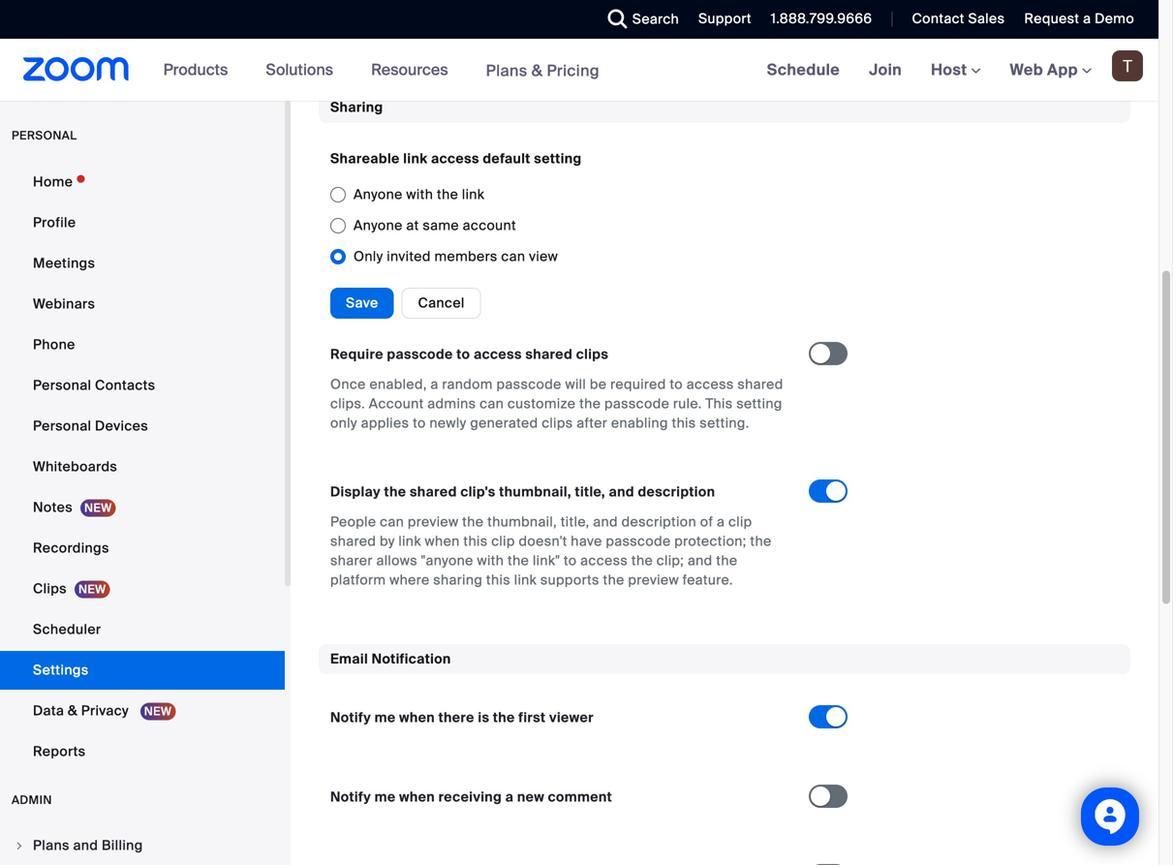 Task type: vqa. For each thing, say whether or not it's contained in the screenshot.
Test Zoom link at the right of the page
no



Task type: locate. For each thing, give the bounding box(es) containing it.
0 vertical spatial clips
[[576, 345, 609, 363]]

1 vertical spatial title,
[[561, 513, 590, 531]]

plans & pricing link
[[486, 60, 600, 81], [486, 60, 600, 81]]

a right of
[[717, 513, 725, 531]]

newly
[[430, 414, 467, 432]]

home
[[33, 173, 73, 191]]

0 vertical spatial me
[[375, 709, 396, 727]]

me left receiving at the bottom left of the page
[[375, 788, 396, 806]]

with up at
[[406, 185, 433, 203]]

me down the email notification
[[375, 709, 396, 727]]

1 vertical spatial anyone
[[354, 216, 403, 234]]

cancel button
[[402, 288, 481, 319]]

setting inside the once enabled, a random passcode will be required to access shared clips. account admins can customize the passcode rule. this setting only applies to newly generated clips after enabling this setting.
[[737, 395, 783, 413]]

account
[[369, 395, 424, 413]]

1 horizontal spatial clips
[[576, 345, 609, 363]]

preview up "anyone
[[408, 513, 459, 531]]

0 vertical spatial when
[[425, 532, 460, 550]]

schedule
[[767, 60, 840, 80]]

1 vertical spatial description
[[622, 513, 697, 531]]

can up generated
[[480, 395, 504, 413]]

1 vertical spatial plans
[[33, 837, 70, 855]]

option group
[[330, 179, 1119, 272]]

required
[[611, 375, 666, 393]]

1 vertical spatial personal
[[33, 417, 91, 435]]

to up the supports
[[564, 552, 577, 570]]

clips
[[576, 345, 609, 363], [542, 414, 573, 432]]

0 horizontal spatial &
[[68, 702, 78, 720]]

1 vertical spatial with
[[477, 552, 504, 570]]

0 vertical spatial description
[[638, 483, 715, 501]]

1 vertical spatial setting
[[737, 395, 783, 413]]

data & privacy
[[33, 702, 133, 720]]

require
[[330, 345, 384, 363]]

plans left pricing
[[486, 60, 528, 81]]

2 vertical spatial when
[[399, 788, 435, 806]]

0 vertical spatial with
[[406, 185, 433, 203]]

0 vertical spatial title,
[[575, 483, 606, 501]]

link up account
[[462, 185, 485, 203]]

2 notify from the top
[[330, 788, 371, 806]]

this up "anyone
[[464, 532, 488, 550]]

notes
[[33, 499, 73, 516]]

2 anyone from the top
[[354, 216, 403, 234]]

1 vertical spatial notify
[[330, 788, 371, 806]]

sales
[[968, 10, 1005, 28]]

1 vertical spatial thumbnail,
[[487, 513, 557, 531]]

plans inside plans and billing menu item
[[33, 837, 70, 855]]

products
[[163, 60, 228, 80]]

1 personal from the top
[[33, 376, 91, 394]]

0 vertical spatial &
[[532, 60, 543, 81]]

personal menu menu
[[0, 163, 285, 773]]

with up sharing
[[477, 552, 504, 570]]

a inside people can preview the thumbnail, title, and description of a clip shared by link when this clip doesn't have passcode protection; the sharer allows "anyone with the link" to access the clip; and the platform where sharing this link supports the preview feature.
[[717, 513, 725, 531]]

email notification
[[330, 650, 451, 668]]

1 horizontal spatial plans
[[486, 60, 528, 81]]

to left the newly
[[413, 414, 426, 432]]

once enabled, a random passcode will be required to access shared clips. account admins can customize the passcode rule. this setting only applies to newly generated clips after enabling this setting.
[[330, 375, 784, 432]]

1 vertical spatial me
[[375, 788, 396, 806]]

0 horizontal spatial plans
[[33, 837, 70, 855]]

plans inside product information navigation
[[486, 60, 528, 81]]

1 vertical spatial clip
[[491, 532, 515, 550]]

by
[[380, 532, 395, 550]]

2 me from the top
[[375, 788, 396, 806]]

clips up be
[[576, 345, 609, 363]]

notify for notify me when receiving a new comment
[[330, 788, 371, 806]]

1 notify from the top
[[330, 709, 371, 727]]

contacts
[[95, 376, 155, 394]]

when left there
[[399, 709, 435, 727]]

anyone at same account
[[354, 216, 516, 234]]

1 horizontal spatial clip
[[729, 513, 752, 531]]

0 horizontal spatial clips
[[542, 414, 573, 432]]

shared down people
[[330, 532, 376, 550]]

& for data
[[68, 702, 78, 720]]

and
[[609, 483, 635, 501], [593, 513, 618, 531], [688, 552, 713, 570], [73, 837, 98, 855]]

allows
[[376, 552, 418, 570]]

me for receiving
[[375, 788, 396, 806]]

clip's
[[461, 483, 496, 501]]

0 horizontal spatial with
[[406, 185, 433, 203]]

meetings
[[33, 254, 95, 272]]

clips
[[33, 580, 67, 598]]

only
[[354, 247, 383, 265]]

description inside people can preview the thumbnail, title, and description of a clip shared by link when this clip doesn't have passcode protection; the sharer allows "anyone with the link" to access the clip; and the platform where sharing this link supports the preview feature.
[[622, 513, 697, 531]]

preview down clip;
[[628, 571, 679, 589]]

banner
[[0, 39, 1159, 102]]

0 vertical spatial notify
[[330, 709, 371, 727]]

schedule link
[[753, 39, 855, 101]]

plans and billing
[[33, 837, 143, 855]]

1 anyone from the top
[[354, 185, 403, 203]]

2 personal from the top
[[33, 417, 91, 435]]

1 vertical spatial clips
[[542, 414, 573, 432]]

have
[[571, 532, 602, 550]]

phone
[[33, 336, 75, 354]]

this right sharing
[[486, 571, 511, 589]]

anyone down shareable
[[354, 185, 403, 203]]

webinars link
[[0, 285, 285, 324]]

"anyone
[[421, 552, 474, 570]]

and inside menu item
[[73, 837, 98, 855]]

& left pricing
[[532, 60, 543, 81]]

protection;
[[675, 532, 747, 550]]

can left view
[[501, 247, 526, 265]]

&
[[532, 60, 543, 81], [68, 702, 78, 720]]

option group containing anyone with the link
[[330, 179, 1119, 272]]

where
[[390, 571, 430, 589]]

and up feature.
[[688, 552, 713, 570]]

access inside people can preview the thumbnail, title, and description of a clip shared by link when this clip doesn't have passcode protection; the sharer allows "anyone with the link" to access the clip; and the platform where sharing this link supports the preview feature.
[[581, 552, 628, 570]]

access inside the once enabled, a random passcode will be required to access shared clips. account admins can customize the passcode rule. this setting only applies to newly generated clips after enabling this setting.
[[687, 375, 734, 393]]

2 vertical spatial can
[[380, 513, 404, 531]]

1 horizontal spatial setting
[[737, 395, 783, 413]]

a
[[1083, 10, 1091, 28], [431, 375, 439, 393], [717, 513, 725, 531], [505, 788, 514, 806]]

title, inside people can preview the thumbnail, title, and description of a clip shared by link when this clip doesn't have passcode protection; the sharer allows "anyone with the link" to access the clip; and the platform where sharing this link supports the preview feature.
[[561, 513, 590, 531]]

1 vertical spatial when
[[399, 709, 435, 727]]

this down rule.
[[672, 414, 696, 432]]

& inside personal menu menu
[[68, 702, 78, 720]]

viewer
[[549, 709, 594, 727]]

1 me from the top
[[375, 709, 396, 727]]

title, for the
[[561, 513, 590, 531]]

people can preview the thumbnail, title, and description of a clip shared by link when this clip doesn't have passcode protection; the sharer allows "anyone with the link" to access the clip; and the platform where sharing this link supports the preview feature.
[[330, 513, 772, 589]]

0 vertical spatial thumbnail,
[[499, 483, 572, 501]]

0 vertical spatial this
[[672, 414, 696, 432]]

when inside people can preview the thumbnail, title, and description of a clip shared by link when this clip doesn't have passcode protection; the sharer allows "anyone with the link" to access the clip; and the platform where sharing this link supports the preview feature.
[[425, 532, 460, 550]]

profile
[[33, 214, 76, 232]]

0 horizontal spatial clip
[[491, 532, 515, 550]]

host
[[931, 60, 971, 80]]

once
[[330, 375, 366, 393]]

1 vertical spatial can
[[480, 395, 504, 413]]

0 vertical spatial setting
[[534, 150, 582, 167]]

when left receiving at the bottom left of the page
[[399, 788, 435, 806]]

access up this
[[687, 375, 734, 393]]

invited
[[387, 247, 431, 265]]

1.888.799.9666 button up schedule "link"
[[771, 10, 872, 28]]

0 vertical spatial plans
[[486, 60, 528, 81]]

the left link"
[[508, 552, 529, 570]]

0 vertical spatial anyone
[[354, 185, 403, 203]]

1 vertical spatial &
[[68, 702, 78, 720]]

support link
[[684, 0, 757, 39], [699, 10, 752, 28]]

require passcode to access shared clips
[[330, 345, 609, 363]]

only
[[330, 414, 357, 432]]

this
[[672, 414, 696, 432], [464, 532, 488, 550], [486, 571, 511, 589]]

description for display the shared clip's thumbnail, title, and description
[[638, 483, 715, 501]]

clip;
[[657, 552, 684, 570]]

shared up setting.
[[738, 375, 784, 393]]

profile picture image
[[1112, 50, 1143, 81]]

0 vertical spatial personal
[[33, 376, 91, 394]]

setting
[[534, 150, 582, 167], [737, 395, 783, 413]]

& inside product information navigation
[[532, 60, 543, 81]]

anyone up only
[[354, 216, 403, 234]]

join
[[869, 60, 902, 80]]

description up of
[[638, 483, 715, 501]]

comment
[[548, 788, 612, 806]]

when up "anyone
[[425, 532, 460, 550]]

solutions
[[266, 60, 333, 80]]

the left clip;
[[632, 552, 653, 570]]

anyone
[[354, 185, 403, 203], [354, 216, 403, 234]]

and left billing
[[73, 837, 98, 855]]

the down clip's
[[462, 513, 484, 531]]

save button
[[330, 288, 394, 319]]

plans & pricing
[[486, 60, 600, 81]]

1 vertical spatial preview
[[628, 571, 679, 589]]

can
[[501, 247, 526, 265], [480, 395, 504, 413], [380, 513, 404, 531]]

recordings link
[[0, 529, 285, 568]]

shareable link access default setting
[[330, 150, 582, 167]]

admin
[[12, 793, 52, 808]]

data & privacy link
[[0, 692, 285, 731]]

access down have
[[581, 552, 628, 570]]

setting up setting.
[[737, 395, 783, 413]]

join link
[[855, 39, 917, 101]]

the up after
[[580, 395, 601, 413]]

passcode up customize
[[497, 375, 562, 393]]

setting right default
[[534, 150, 582, 167]]

random
[[442, 375, 493, 393]]

personal down phone
[[33, 376, 91, 394]]

recordings
[[33, 539, 109, 557]]

with
[[406, 185, 433, 203], [477, 552, 504, 570]]

& right data
[[68, 702, 78, 720]]

clip
[[729, 513, 752, 531], [491, 532, 515, 550]]

clip left doesn't
[[491, 532, 515, 550]]

description up clip;
[[622, 513, 697, 531]]

shared inside the once enabled, a random passcode will be required to access shared clips. account admins can customize the passcode rule. this setting only applies to newly generated clips after enabling this setting.
[[738, 375, 784, 393]]

clips down customize
[[542, 414, 573, 432]]

anyone for anyone at same account
[[354, 216, 403, 234]]

thumbnail, inside people can preview the thumbnail, title, and description of a clip shared by link when this clip doesn't have passcode protection; the sharer allows "anyone with the link" to access the clip; and the platform where sharing this link supports the preview feature.
[[487, 513, 557, 531]]

a up admins
[[431, 375, 439, 393]]

clip right of
[[729, 513, 752, 531]]

personal up whiteboards
[[33, 417, 91, 435]]

billing
[[102, 837, 143, 855]]

search
[[632, 10, 679, 28]]

0 horizontal spatial preview
[[408, 513, 459, 531]]

meetings navigation
[[753, 39, 1159, 102]]

receiving
[[439, 788, 502, 806]]

description for people can preview the thumbnail, title, and description of a clip shared by link when this clip doesn't have passcode protection; the sharer allows "anyone with the link" to access the clip; and the platform where sharing this link supports the preview feature.
[[622, 513, 697, 531]]

default
[[483, 150, 531, 167]]

the right is
[[493, 709, 515, 727]]

right image
[[14, 840, 25, 852]]

passcode up enabled,
[[387, 345, 453, 363]]

me
[[375, 709, 396, 727], [375, 788, 396, 806]]

enabling
[[611, 414, 668, 432]]

option group inside sharing element
[[330, 179, 1119, 272]]

plans right right image
[[33, 837, 70, 855]]

1 horizontal spatial &
[[532, 60, 543, 81]]

can up by
[[380, 513, 404, 531]]

the down the protection;
[[716, 552, 738, 570]]

personal contacts link
[[0, 366, 285, 405]]

passcode down required
[[605, 395, 670, 413]]

1 horizontal spatial with
[[477, 552, 504, 570]]

app
[[1047, 60, 1078, 80]]

cancel
[[418, 294, 465, 312]]

passcode up clip;
[[606, 532, 671, 550]]

web app button
[[1010, 60, 1092, 80]]



Task type: describe. For each thing, give the bounding box(es) containing it.
notify me when there is the first viewer
[[330, 709, 594, 727]]

a left demo
[[1083, 10, 1091, 28]]

support
[[699, 10, 752, 28]]

display the shared clip's thumbnail, title, and description
[[330, 483, 715, 501]]

is
[[478, 709, 490, 727]]

sharing element
[[319, 92, 1131, 613]]

applies
[[361, 414, 409, 432]]

thumbnail, for clip's
[[499, 483, 572, 501]]

clips inside the once enabled, a random passcode will be required to access shared clips. account admins can customize the passcode rule. this setting only applies to newly generated clips after enabling this setting.
[[542, 414, 573, 432]]

this inside the once enabled, a random passcode will be required to access shared clips. account admins can customize the passcode rule. this setting only applies to newly generated clips after enabling this setting.
[[672, 414, 696, 432]]

contact sales
[[912, 10, 1005, 28]]

can inside the once enabled, a random passcode will be required to access shared clips. account admins can customize the passcode rule. this setting only applies to newly generated clips after enabling this setting.
[[480, 395, 504, 413]]

settings link
[[0, 651, 285, 690]]

solutions button
[[266, 39, 342, 101]]

2 vertical spatial this
[[486, 571, 511, 589]]

shared inside people can preview the thumbnail, title, and description of a clip shared by link when this clip doesn't have passcode protection; the sharer allows "anyone with the link" to access the clip; and the platform where sharing this link supports the preview feature.
[[330, 532, 376, 550]]

title, for clip's
[[575, 483, 606, 501]]

plans for plans & pricing
[[486, 60, 528, 81]]

1 vertical spatial this
[[464, 532, 488, 550]]

access up "random"
[[474, 345, 522, 363]]

of
[[700, 513, 713, 531]]

me for there
[[375, 709, 396, 727]]

banner containing products
[[0, 39, 1159, 102]]

admins
[[428, 395, 476, 413]]

demo
[[1095, 10, 1135, 28]]

the up same
[[437, 185, 458, 203]]

sharer
[[330, 552, 373, 570]]

the right display
[[384, 483, 406, 501]]

doesn't
[[519, 532, 567, 550]]

devices
[[95, 417, 148, 435]]

web
[[1010, 60, 1044, 80]]

save
[[346, 294, 378, 312]]

feature.
[[683, 571, 733, 589]]

personal
[[12, 128, 77, 143]]

to up "random"
[[457, 345, 470, 363]]

home link
[[0, 163, 285, 202]]

passcode inside people can preview the thumbnail, title, and description of a clip shared by link when this clip doesn't have passcode protection; the sharer allows "anyone with the link" to access the clip; and the platform where sharing this link supports the preview feature.
[[606, 532, 671, 550]]

the inside email notification element
[[493, 709, 515, 727]]

notify for notify me when there is the first viewer
[[330, 709, 371, 727]]

enabled,
[[370, 375, 427, 393]]

1.888.799.9666 button up the schedule
[[757, 0, 877, 39]]

product information navigation
[[149, 39, 614, 102]]

rule.
[[673, 395, 702, 413]]

anyone for anyone with the link
[[354, 185, 403, 203]]

reports
[[33, 743, 86, 761]]

personal devices link
[[0, 407, 285, 446]]

access up anyone with the link
[[431, 150, 479, 167]]

webinars
[[33, 295, 95, 313]]

at
[[406, 216, 419, 234]]

search button
[[594, 0, 684, 39]]

platform
[[330, 571, 386, 589]]

there
[[439, 709, 475, 727]]

thumbnail, for the
[[487, 513, 557, 531]]

0 vertical spatial preview
[[408, 513, 459, 531]]

host button
[[931, 60, 981, 80]]

pricing
[[547, 60, 600, 81]]

email notification element
[[319, 644, 1131, 865]]

first
[[519, 709, 546, 727]]

0 horizontal spatial setting
[[534, 150, 582, 167]]

notes link
[[0, 488, 285, 527]]

and down enabling
[[609, 483, 635, 501]]

plans for plans and billing
[[33, 837, 70, 855]]

settings
[[33, 661, 89, 679]]

anyone with the link
[[354, 185, 485, 203]]

personal contacts
[[33, 376, 155, 394]]

will
[[565, 375, 586, 393]]

shared left clip's
[[410, 483, 457, 501]]

personal for personal devices
[[33, 417, 91, 435]]

email
[[330, 650, 368, 668]]

to inside people can preview the thumbnail, title, and description of a clip shared by link when this clip doesn't have passcode protection; the sharer allows "anyone with the link" to access the clip; and the platform where sharing this link supports the preview feature.
[[564, 552, 577, 570]]

contact
[[912, 10, 965, 28]]

sharing
[[330, 98, 383, 116]]

privacy
[[81, 702, 129, 720]]

whiteboards link
[[0, 448, 285, 486]]

resources button
[[371, 39, 457, 101]]

link down link"
[[514, 571, 537, 589]]

after
[[577, 414, 608, 432]]

link right by
[[399, 532, 421, 550]]

notification
[[372, 650, 451, 668]]

& for plans
[[532, 60, 543, 81]]

can inside people can preview the thumbnail, title, and description of a clip shared by link when this clip doesn't have passcode protection; the sharer allows "anyone with the link" to access the clip; and the platform where sharing this link supports the preview feature.
[[380, 513, 404, 531]]

view
[[529, 247, 558, 265]]

the right the protection;
[[750, 532, 772, 550]]

customize
[[508, 395, 576, 413]]

clips link
[[0, 570, 285, 609]]

meetings link
[[0, 244, 285, 283]]

0 vertical spatial clip
[[729, 513, 752, 531]]

when for there
[[399, 709, 435, 727]]

personal for personal contacts
[[33, 376, 91, 394]]

generated
[[470, 414, 538, 432]]

whiteboards
[[33, 458, 117, 476]]

reports link
[[0, 733, 285, 771]]

0 vertical spatial can
[[501, 247, 526, 265]]

request
[[1025, 10, 1080, 28]]

shared up will
[[526, 345, 573, 363]]

members
[[435, 247, 498, 265]]

people
[[330, 513, 376, 531]]

with inside people can preview the thumbnail, title, and description of a clip shared by link when this clip doesn't have passcode protection; the sharer allows "anyone with the link" to access the clip; and the platform where sharing this link supports the preview feature.
[[477, 552, 504, 570]]

a left new
[[505, 788, 514, 806]]

setting.
[[700, 414, 750, 432]]

link"
[[533, 552, 560, 570]]

to up rule.
[[670, 375, 683, 393]]

profile link
[[0, 203, 285, 242]]

this
[[706, 395, 733, 413]]

same
[[423, 216, 459, 234]]

request a demo
[[1025, 10, 1135, 28]]

notify me when receiving a new comment
[[330, 788, 612, 806]]

shareable
[[330, 150, 400, 167]]

when for receiving
[[399, 788, 435, 806]]

plans and billing menu item
[[0, 828, 285, 864]]

the inside the once enabled, a random passcode will be required to access shared clips. account admins can customize the passcode rule. this setting only applies to newly generated clips after enabling this setting.
[[580, 395, 601, 413]]

the right the supports
[[603, 571, 625, 589]]

1 horizontal spatial preview
[[628, 571, 679, 589]]

clips.
[[330, 395, 365, 413]]

and up have
[[593, 513, 618, 531]]

supports
[[541, 571, 600, 589]]

resources
[[371, 60, 448, 80]]

zoom logo image
[[23, 57, 129, 81]]

be
[[590, 375, 607, 393]]

data
[[33, 702, 64, 720]]

link up anyone with the link
[[403, 150, 428, 167]]

a inside the once enabled, a random passcode will be required to access shared clips. account admins can customize the passcode rule. this setting only applies to newly generated clips after enabling this setting.
[[431, 375, 439, 393]]



